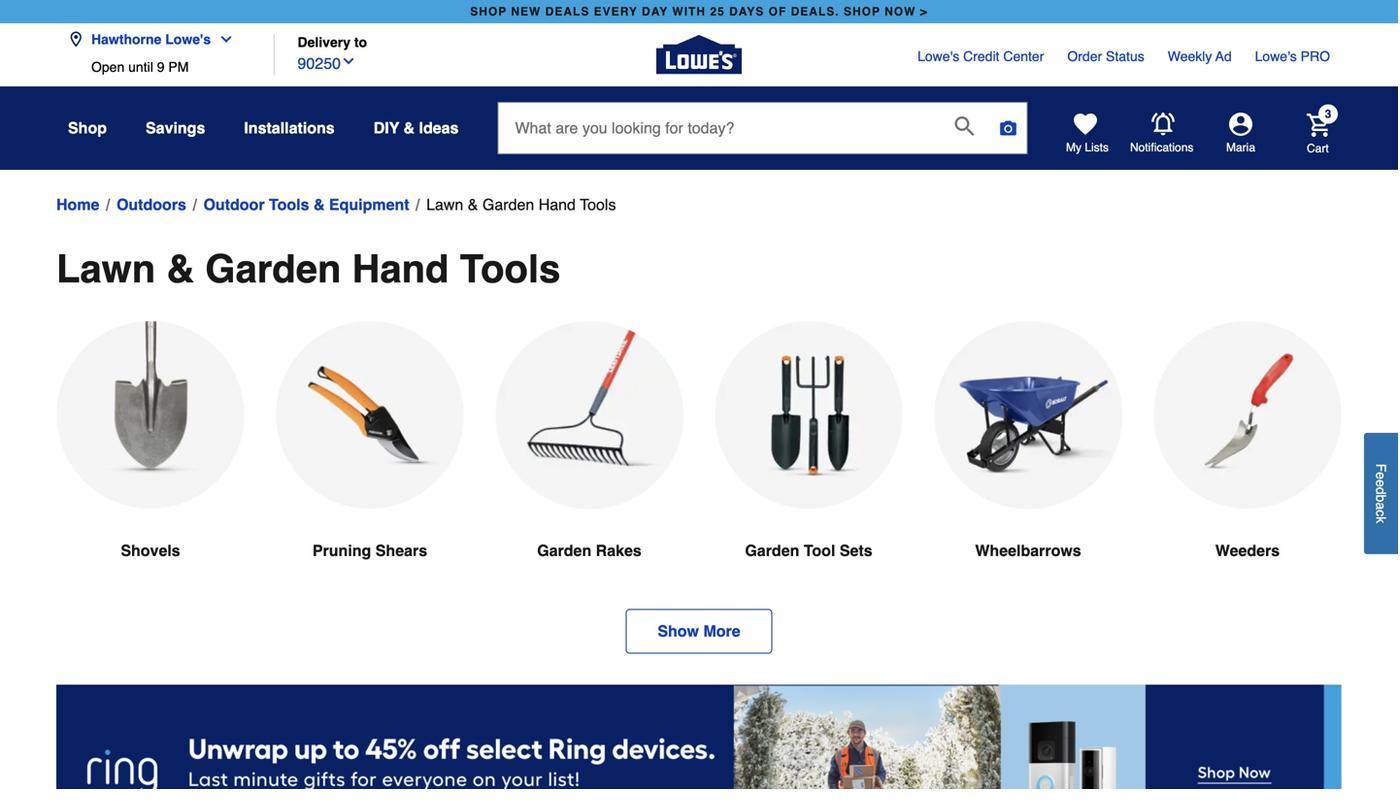 Task type: describe. For each thing, give the bounding box(es) containing it.
f e e d b a c k button
[[1364, 433, 1398, 554]]

lowe's credit center link
[[918, 47, 1044, 66]]

pm
[[168, 59, 189, 75]]

lists
[[1085, 141, 1109, 154]]

pro
[[1301, 49, 1330, 64]]

1 e from the top
[[1374, 472, 1389, 480]]

a digging shovel. image
[[56, 321, 245, 510]]

garden rakes
[[537, 542, 642, 560]]

ad
[[1216, 49, 1232, 64]]

tools inside 'link'
[[269, 196, 309, 214]]

a weeder hand tool with a red handle. image
[[1154, 321, 1342, 510]]

pruning shears
[[313, 542, 427, 560]]

pruning
[[313, 542, 371, 560]]

hawthorne lowe's button
[[68, 20, 242, 59]]

day
[[642, 5, 668, 18]]

of
[[769, 5, 787, 18]]

chevron down image
[[211, 32, 234, 47]]

order status
[[1068, 49, 1145, 64]]

wheelbarrows link
[[934, 321, 1123, 609]]

open until 9 pm
[[91, 59, 189, 75]]

garden tool sets
[[745, 542, 873, 560]]

with
[[672, 5, 706, 18]]

days
[[729, 5, 765, 18]]

c
[[1374, 510, 1389, 517]]

my lists
[[1066, 141, 1109, 154]]

lowe's for lowe's credit center
[[918, 49, 960, 64]]

shears
[[376, 542, 427, 560]]

weeders
[[1216, 542, 1280, 560]]

a
[[1374, 502, 1389, 510]]

pruning shears with orange handle grips. image
[[276, 321, 464, 510]]

weekly
[[1168, 49, 1212, 64]]

a craftsman garden rake. image
[[495, 321, 684, 511]]

3
[[1325, 107, 1332, 121]]

diy & ideas button
[[374, 111, 459, 146]]

b
[[1374, 495, 1389, 502]]

shop new deals every day with 25 days of deals. shop now >
[[470, 5, 928, 18]]

lowe's pro link
[[1255, 47, 1330, 66]]

show more button
[[626, 609, 773, 654]]

lowe's pro
[[1255, 49, 1330, 64]]

location image
[[68, 32, 84, 47]]

>
[[920, 5, 928, 18]]

deals
[[545, 5, 590, 18]]

until
[[128, 59, 153, 75]]

a garden hand tool kit with trowel, cultivator and transplanter. image
[[715, 321, 903, 510]]

0 vertical spatial hand
[[539, 196, 576, 214]]

rakes
[[596, 542, 642, 560]]

status
[[1106, 49, 1145, 64]]

& inside the lawn & garden hand tools link
[[468, 196, 478, 214]]

1 shop from the left
[[470, 5, 507, 18]]

1 horizontal spatial lawn
[[426, 196, 464, 214]]

notifications
[[1130, 141, 1194, 154]]

installations button
[[244, 111, 335, 146]]

hawthorne lowe's
[[91, 32, 211, 47]]

weeders link
[[1154, 321, 1342, 609]]

more
[[703, 622, 741, 640]]

lowe's for lowe's pro
[[1255, 49, 1297, 64]]

a kobalt wheelbarrow in a flower bed with 2 bags of brown mulch. image
[[934, 321, 1123, 511]]

to
[[354, 34, 367, 50]]

order status link
[[1068, 47, 1145, 66]]

& inside diy & ideas button
[[404, 119, 415, 137]]

savings button
[[146, 111, 205, 146]]

25
[[710, 5, 725, 18]]

deals.
[[791, 5, 840, 18]]

1 horizontal spatial tools
[[460, 247, 561, 291]]

savings
[[146, 119, 205, 137]]

show
[[658, 622, 699, 640]]

shop
[[68, 119, 107, 137]]

& inside outdoor tools & equipment 'link'
[[314, 196, 325, 214]]

every
[[594, 5, 638, 18]]

maria button
[[1194, 113, 1288, 155]]

diy
[[374, 119, 399, 137]]

f
[[1374, 464, 1389, 472]]



Task type: locate. For each thing, give the bounding box(es) containing it.
k
[[1374, 517, 1389, 524]]

lowe's inside button
[[165, 32, 211, 47]]

9
[[157, 59, 165, 75]]

outdoor tools & equipment link
[[203, 193, 409, 217]]

2 horizontal spatial tools
[[580, 196, 616, 214]]

lawn
[[426, 196, 464, 214], [56, 247, 156, 291]]

0 horizontal spatial lowe's
[[165, 32, 211, 47]]

lowe's left pro
[[1255, 49, 1297, 64]]

1 horizontal spatial shop
[[844, 5, 881, 18]]

f e e d b a c k
[[1374, 464, 1389, 524]]

ideas
[[419, 119, 459, 137]]

1 vertical spatial lawn
[[56, 247, 156, 291]]

lowe's home improvement cart image
[[1307, 113, 1330, 137]]

weekly ad
[[1168, 49, 1232, 64]]

90250 button
[[298, 50, 356, 75]]

shovels link
[[56, 321, 245, 609]]

lowe's home improvement notification center image
[[1152, 113, 1175, 136]]

0 vertical spatial lawn
[[426, 196, 464, 214]]

home link
[[56, 193, 99, 217]]

chevron down image
[[341, 53, 356, 69]]

center
[[1003, 49, 1044, 64]]

order
[[1068, 49, 1102, 64]]

shop button
[[68, 111, 107, 146]]

lowe's left credit
[[918, 49, 960, 64]]

d
[[1374, 487, 1389, 495]]

lawn & garden hand tools
[[426, 196, 616, 214], [56, 247, 561, 291]]

lowe's home improvement logo image
[[656, 12, 742, 98]]

lowe's credit center
[[918, 49, 1044, 64]]

e up the b
[[1374, 480, 1389, 487]]

cart
[[1307, 142, 1329, 155]]

search image
[[955, 117, 974, 136]]

lowe's home improvement lists image
[[1074, 113, 1097, 136]]

shop
[[470, 5, 507, 18], [844, 5, 881, 18]]

sets
[[840, 542, 873, 560]]

lawn right equipment
[[426, 196, 464, 214]]

tool
[[804, 542, 836, 560]]

lawn down home 'link'
[[56, 247, 156, 291]]

shovels
[[121, 542, 180, 560]]

90250
[[298, 54, 341, 72]]

wheelbarrows
[[975, 542, 1081, 560]]

1 vertical spatial lawn & garden hand tools
[[56, 247, 561, 291]]

delivery
[[298, 34, 351, 50]]

None search field
[[498, 102, 1028, 172]]

show more
[[658, 622, 741, 640]]

installations
[[244, 119, 335, 137]]

garden
[[483, 196, 534, 214], [205, 247, 341, 291], [537, 542, 592, 560], [745, 542, 800, 560]]

my
[[1066, 141, 1082, 154]]

0 horizontal spatial lawn
[[56, 247, 156, 291]]

Search Query text field
[[499, 103, 939, 153]]

my lists link
[[1066, 113, 1109, 155]]

equipment
[[329, 196, 409, 214]]

&
[[404, 119, 415, 137], [314, 196, 325, 214], [468, 196, 478, 214], [166, 247, 194, 291]]

diy & ideas
[[374, 119, 459, 137]]

1 horizontal spatial hand
[[539, 196, 576, 214]]

new
[[511, 5, 541, 18]]

hawthorne
[[91, 32, 162, 47]]

outdoor tools & equipment
[[203, 196, 409, 214]]

shop left new
[[470, 5, 507, 18]]

outdoors link
[[116, 193, 186, 217]]

1 horizontal spatial lowe's
[[918, 49, 960, 64]]

open
[[91, 59, 125, 75]]

lawn & garden hand tools link
[[426, 193, 616, 217]]

2 shop from the left
[[844, 5, 881, 18]]

hand
[[539, 196, 576, 214], [352, 247, 449, 291]]

tools
[[269, 196, 309, 214], [580, 196, 616, 214], [460, 247, 561, 291]]

credit
[[963, 49, 1000, 64]]

lowe's
[[165, 32, 211, 47], [918, 49, 960, 64], [1255, 49, 1297, 64]]

garden tool sets link
[[715, 321, 903, 609]]

2 e from the top
[[1374, 480, 1389, 487]]

home
[[56, 196, 99, 214]]

advertisement region
[[56, 685, 1342, 789]]

lowe's up pm at left top
[[165, 32, 211, 47]]

2 horizontal spatial lowe's
[[1255, 49, 1297, 64]]

now
[[885, 5, 916, 18]]

0 horizontal spatial shop
[[470, 5, 507, 18]]

1 vertical spatial hand
[[352, 247, 449, 291]]

garden rakes link
[[495, 321, 684, 609]]

0 horizontal spatial tools
[[269, 196, 309, 214]]

outdoors
[[116, 196, 186, 214]]

0 horizontal spatial hand
[[352, 247, 449, 291]]

maria
[[1226, 141, 1256, 154]]

outdoor
[[203, 196, 265, 214]]

delivery to
[[298, 34, 367, 50]]

shop left now
[[844, 5, 881, 18]]

weekly ad link
[[1168, 47, 1232, 66]]

camera image
[[999, 118, 1018, 138]]

pruning shears link
[[276, 321, 464, 609]]

shop new deals every day with 25 days of deals. shop now > link
[[466, 0, 932, 23]]

0 vertical spatial lawn & garden hand tools
[[426, 196, 616, 214]]

e up d
[[1374, 472, 1389, 480]]



Task type: vqa. For each thing, say whether or not it's contained in the screenshot.
second Ready By Tue, Dec 26 (Est.) At Chicago-Brickyard Lowe'S from the right
no



